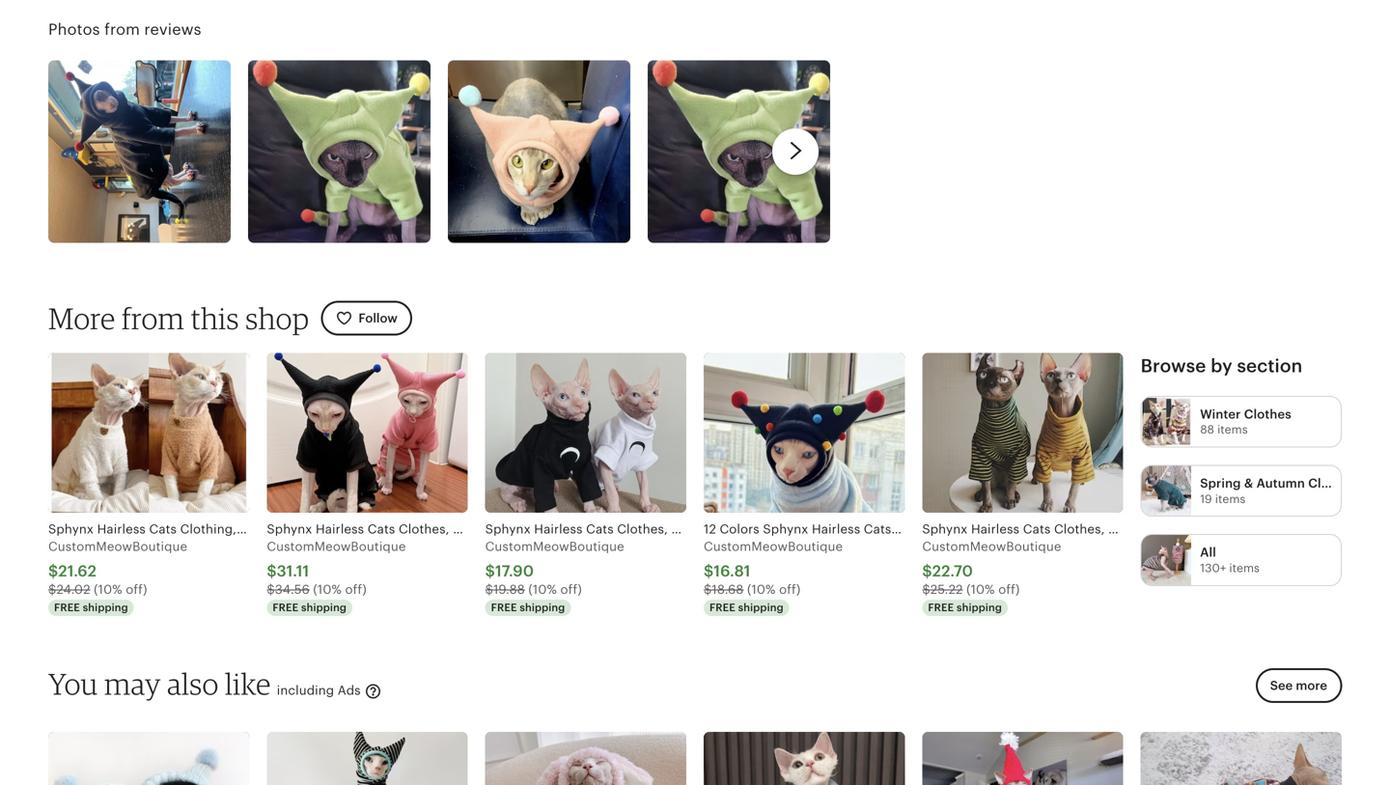Task type: vqa. For each thing, say whether or not it's contained in the screenshot.


Task type: describe. For each thing, give the bounding box(es) containing it.
custommeowboutique for 17.90
[[485, 539, 625, 554]]

browse by section
[[1141, 355, 1303, 376]]

see more
[[1271, 678, 1328, 693]]

sphynx cat clothes, bambino sphynx clothes, sphynx cat sweater, sphynx clothes, bambino clothes, cat clothes, hairless cat clothes image
[[1141, 732, 1342, 785]]

free for 22.70
[[928, 602, 954, 614]]

all 130+ items
[[1201, 545, 1260, 575]]

sphynx hairless cats clothing, autumn winner pullover fleece underwear, bambino devon rex sphynx cat jumper image
[[48, 353, 249, 513]]

including
[[277, 683, 334, 698]]

spring
[[1201, 476, 1242, 491]]

custommeowboutique $ 22.70 $ 25.22 (10% off) free shipping
[[923, 539, 1062, 614]]

see more link
[[1250, 668, 1342, 715]]

ads
[[338, 683, 361, 698]]

see more button
[[1256, 668, 1342, 703]]

sphynx hairless cats clothes, super soft kitten pullover sweatshirt, bambino devon rex sphynx cat clothing image
[[485, 353, 687, 513]]

sphynx hairless cats clothes, cotton pullover sweatshirt, bambino devon rex sphynx cat jumper image
[[923, 353, 1124, 513]]

furry cat hoodie sphynx cat sweater hairless cat coat devon cat clothes cute rabbit cat clothes cat winter wear image
[[485, 732, 687, 785]]

may
[[104, 666, 161, 702]]

see more listings in the winter clothes section image
[[1142, 397, 1192, 447]]

25.22
[[931, 582, 963, 597]]

shipping for 31.11
[[301, 602, 347, 614]]

all
[[1201, 545, 1217, 560]]

custommeowboutique for 21.62
[[48, 539, 188, 554]]

free for 31.11
[[273, 602, 299, 614]]

from for reviews
[[104, 21, 140, 38]]

(10% for 22.70
[[967, 582, 995, 597]]

section
[[1238, 355, 1303, 376]]

autumn
[[1257, 476, 1306, 491]]

sphynx hairless cats clothes, warm kitten sweatshirt in winter,  bambino devon rex sphynx cat jumper image
[[267, 353, 468, 513]]

custommeowboutique for 16.81
[[704, 539, 843, 554]]

follow button
[[321, 301, 412, 336]]

from for this
[[122, 300, 185, 336]]

88
[[1201, 423, 1215, 436]]

off) for 21.62
[[126, 582, 147, 597]]

custommeowboutique $ 17.90 $ 19.88 (10% off) free shipping
[[485, 539, 625, 614]]

like
[[225, 666, 271, 702]]

photos
[[48, 21, 100, 38]]

off) for 16.81
[[779, 582, 801, 597]]

you
[[48, 666, 98, 702]]

more from this shop
[[48, 300, 309, 336]]

kawaii cat clothes sphynx cat clothes gifts for cat people cat outfit pet items - c9/10 image
[[704, 732, 905, 785]]

photos from reviews
[[48, 21, 202, 38]]

custommeowboutique $ 21.62 $ 24.02 (10% off) free shipping
[[48, 539, 188, 614]]

more
[[48, 300, 115, 336]]

19
[[1201, 492, 1213, 505]]



Task type: locate. For each thing, give the bounding box(es) containing it.
24.02
[[56, 582, 90, 597]]

clothes inside winter clothes 88 items
[[1245, 407, 1292, 422]]

(10% for 16.81
[[747, 582, 776, 597]]

off) right 19.88
[[561, 582, 582, 597]]

see more listings in the all section image
[[1142, 535, 1192, 585]]

shipping for 22.70
[[957, 602, 1002, 614]]

0 vertical spatial items
[[1218, 423, 1248, 436]]

shipping down 19.88
[[520, 602, 565, 614]]

by
[[1211, 355, 1233, 376]]

from left this
[[122, 300, 185, 336]]

see
[[1271, 678, 1293, 693]]

free down 18.68 on the right bottom of page
[[710, 602, 736, 614]]

4 off) from the left
[[779, 582, 801, 597]]

spring & autumn clothes 19 items
[[1201, 476, 1356, 505]]

off) right 18.68 on the right bottom of page
[[779, 582, 801, 597]]

shipping down '25.22'
[[957, 602, 1002, 614]]

see more listings in the spring & autumn clothes section image
[[1142, 466, 1192, 516]]

sphynx cat shirt - christmas cat clothes image
[[923, 732, 1124, 785]]

free down 24.02
[[54, 602, 80, 614]]

sphynx clothes hat scarf set,sphynx cat clothes,cat stripe clothes,sphynx cat jumpsuit,warm in winter image
[[267, 732, 468, 785]]

4 (10% from the left
[[747, 582, 776, 597]]

5 free from the left
[[928, 602, 954, 614]]

(10% inside custommeowboutique $ 17.90 $ 19.88 (10% off) free shipping
[[529, 582, 557, 597]]

17.90
[[495, 562, 534, 580]]

2 (10% from the left
[[313, 582, 342, 597]]

2 vertical spatial items
[[1230, 561, 1260, 575]]

21.62
[[58, 562, 97, 580]]

4 shipping from the left
[[738, 602, 784, 614]]

custommeowboutique up 17.90
[[485, 539, 625, 554]]

also
[[167, 666, 219, 702]]

2 shipping from the left
[[301, 602, 347, 614]]

free inside custommeowboutique $ 21.62 $ 24.02 (10% off) free shipping
[[54, 602, 80, 614]]

4 free from the left
[[710, 602, 736, 614]]

4 custommeowboutique from the left
[[704, 539, 843, 554]]

shipping down 24.02
[[83, 602, 128, 614]]

free inside custommeowboutique $ 22.70 $ 25.22 (10% off) free shipping
[[928, 602, 954, 614]]

&
[[1245, 476, 1254, 491]]

3 (10% from the left
[[529, 582, 557, 597]]

(10% inside custommeowboutique $ 21.62 $ 24.02 (10% off) free shipping
[[94, 582, 122, 597]]

1 off) from the left
[[126, 582, 147, 597]]

from
[[104, 21, 140, 38], [122, 300, 185, 336]]

3 shipping from the left
[[520, 602, 565, 614]]

1 shipping from the left
[[83, 602, 128, 614]]

12 colors sphynx hairless cats hat, warm kitten bambino devon rex sphynx cat hat image
[[704, 353, 905, 513]]

off) inside custommeowboutique $ 21.62 $ 24.02 (10% off) free shipping
[[126, 582, 147, 597]]

off)
[[126, 582, 147, 597], [345, 582, 367, 597], [561, 582, 582, 597], [779, 582, 801, 597], [999, 582, 1020, 597]]

free down "34.56"
[[273, 602, 299, 614]]

0 horizontal spatial clothes
[[1245, 407, 1292, 422]]

free for 16.81
[[710, 602, 736, 614]]

сat hat covering ears, cat pom pom hat, hand knit hat, winter hat for pet, ear warmer, funny cat accessories, pet photo prop image
[[48, 732, 249, 785]]

shipping for 17.90
[[520, 602, 565, 614]]

free inside custommeowboutique $ 17.90 $ 19.88 (10% off) free shipping
[[491, 602, 517, 614]]

from right the "photos" in the left top of the page
[[104, 21, 140, 38]]

(10% right 24.02
[[94, 582, 122, 597]]

1 free from the left
[[54, 602, 80, 614]]

(10% for 17.90
[[529, 582, 557, 597]]

shipping for 16.81
[[738, 602, 784, 614]]

off) inside custommeowboutique $ 16.81 $ 18.68 (10% off) free shipping
[[779, 582, 801, 597]]

free
[[54, 602, 80, 614], [273, 602, 299, 614], [491, 602, 517, 614], [710, 602, 736, 614], [928, 602, 954, 614]]

1 (10% from the left
[[94, 582, 122, 597]]

16.81
[[714, 562, 751, 580]]

off) inside custommeowboutique $ 17.90 $ 19.88 (10% off) free shipping
[[561, 582, 582, 597]]

free down '25.22'
[[928, 602, 954, 614]]

$
[[48, 562, 58, 580], [267, 562, 277, 580], [485, 562, 495, 580], [704, 562, 714, 580], [923, 562, 933, 580], [48, 582, 56, 597], [267, 582, 275, 597], [485, 582, 494, 597], [704, 582, 712, 597], [923, 582, 931, 597]]

34.56
[[275, 582, 310, 597]]

shipping inside custommeowboutique $ 22.70 $ 25.22 (10% off) free shipping
[[957, 602, 1002, 614]]

0 vertical spatial from
[[104, 21, 140, 38]]

shipping inside custommeowboutique $ 21.62 $ 24.02 (10% off) free shipping
[[83, 602, 128, 614]]

(10% for 31.11
[[313, 582, 342, 597]]

off) right "34.56"
[[345, 582, 367, 597]]

shipping inside custommeowboutique $ 16.81 $ 18.68 (10% off) free shipping
[[738, 602, 784, 614]]

reviews
[[144, 21, 202, 38]]

you may also like including ads
[[48, 666, 364, 702]]

items down winter
[[1218, 423, 1248, 436]]

free for 21.62
[[54, 602, 80, 614]]

off) right 24.02
[[126, 582, 147, 597]]

off) right '25.22'
[[999, 582, 1020, 597]]

31.11
[[277, 562, 309, 580]]

130+
[[1201, 561, 1227, 575]]

shop
[[246, 300, 309, 336]]

18.68
[[712, 582, 744, 597]]

items
[[1218, 423, 1248, 436], [1216, 492, 1246, 505], [1230, 561, 1260, 575]]

items inside spring & autumn clothes 19 items
[[1216, 492, 1246, 505]]

clothes inside spring & autumn clothes 19 items
[[1309, 476, 1356, 491]]

winter clothes 88 items
[[1201, 407, 1292, 436]]

follow
[[359, 311, 398, 325]]

(10% inside custommeowboutique $ 22.70 $ 25.22 (10% off) free shipping
[[967, 582, 995, 597]]

(10% for 21.62
[[94, 582, 122, 597]]

items right the 130+
[[1230, 561, 1260, 575]]

22.70
[[933, 562, 974, 580]]

(10% inside custommeowboutique $ 31.11 $ 34.56 (10% off) free shipping
[[313, 582, 342, 597]]

3 off) from the left
[[561, 582, 582, 597]]

custommeowboutique $ 31.11 $ 34.56 (10% off) free shipping
[[267, 539, 406, 614]]

clothes
[[1245, 407, 1292, 422], [1309, 476, 1356, 491]]

items inside winter clothes 88 items
[[1218, 423, 1248, 436]]

1 vertical spatial from
[[122, 300, 185, 336]]

2 free from the left
[[273, 602, 299, 614]]

custommeowboutique up 21.62
[[48, 539, 188, 554]]

this
[[191, 300, 239, 336]]

2 custommeowboutique from the left
[[267, 539, 406, 554]]

custommeowboutique up 22.70
[[923, 539, 1062, 554]]

off) for 17.90
[[561, 582, 582, 597]]

custommeowboutique for 22.70
[[923, 539, 1062, 554]]

browse
[[1141, 355, 1207, 376]]

custommeowboutique $ 16.81 $ 18.68 (10% off) free shipping
[[704, 539, 843, 614]]

off) inside custommeowboutique $ 31.11 $ 34.56 (10% off) free shipping
[[345, 582, 367, 597]]

5 custommeowboutique from the left
[[923, 539, 1062, 554]]

custommeowboutique up 31.11
[[267, 539, 406, 554]]

clothes right winter
[[1245, 407, 1292, 422]]

items down the spring
[[1216, 492, 1246, 505]]

(10% right 19.88
[[529, 582, 557, 597]]

(10% down 22.70
[[967, 582, 995, 597]]

5 off) from the left
[[999, 582, 1020, 597]]

shipping
[[83, 602, 128, 614], [301, 602, 347, 614], [520, 602, 565, 614], [738, 602, 784, 614], [957, 602, 1002, 614]]

custommeowboutique for 31.11
[[267, 539, 406, 554]]

1 horizontal spatial clothes
[[1309, 476, 1356, 491]]

free down 19.88
[[491, 602, 517, 614]]

items inside 'all 130+ items'
[[1230, 561, 1260, 575]]

winter
[[1201, 407, 1241, 422]]

more
[[1296, 678, 1328, 693]]

1 vertical spatial items
[[1216, 492, 1246, 505]]

shipping inside custommeowboutique $ 17.90 $ 19.88 (10% off) free shipping
[[520, 602, 565, 614]]

clothes right autumn
[[1309, 476, 1356, 491]]

free inside custommeowboutique $ 16.81 $ 18.68 (10% off) free shipping
[[710, 602, 736, 614]]

shipping for 21.62
[[83, 602, 128, 614]]

3 free from the left
[[491, 602, 517, 614]]

(10%
[[94, 582, 122, 597], [313, 582, 342, 597], [529, 582, 557, 597], [747, 582, 776, 597], [967, 582, 995, 597]]

custommeowboutique up 16.81
[[704, 539, 843, 554]]

0 vertical spatial clothes
[[1245, 407, 1292, 422]]

2 off) from the left
[[345, 582, 367, 597]]

off) for 31.11
[[345, 582, 367, 597]]

3 custommeowboutique from the left
[[485, 539, 625, 554]]

1 custommeowboutique from the left
[[48, 539, 188, 554]]

(10% inside custommeowboutique $ 16.81 $ 18.68 (10% off) free shipping
[[747, 582, 776, 597]]

5 (10% from the left
[[967, 582, 995, 597]]

free inside custommeowboutique $ 31.11 $ 34.56 (10% off) free shipping
[[273, 602, 299, 614]]

shipping down "34.56"
[[301, 602, 347, 614]]

shipping inside custommeowboutique $ 31.11 $ 34.56 (10% off) free shipping
[[301, 602, 347, 614]]

(10% right "34.56"
[[313, 582, 342, 597]]

(10% right 18.68 on the right bottom of page
[[747, 582, 776, 597]]

19.88
[[494, 582, 525, 597]]

custommeowboutique
[[48, 539, 188, 554], [267, 539, 406, 554], [485, 539, 625, 554], [704, 539, 843, 554], [923, 539, 1062, 554]]

off) inside custommeowboutique $ 22.70 $ 25.22 (10% off) free shipping
[[999, 582, 1020, 597]]

off) for 22.70
[[999, 582, 1020, 597]]

5 shipping from the left
[[957, 602, 1002, 614]]

1 vertical spatial clothes
[[1309, 476, 1356, 491]]

free for 17.90
[[491, 602, 517, 614]]

shipping down 18.68 on the right bottom of page
[[738, 602, 784, 614]]



